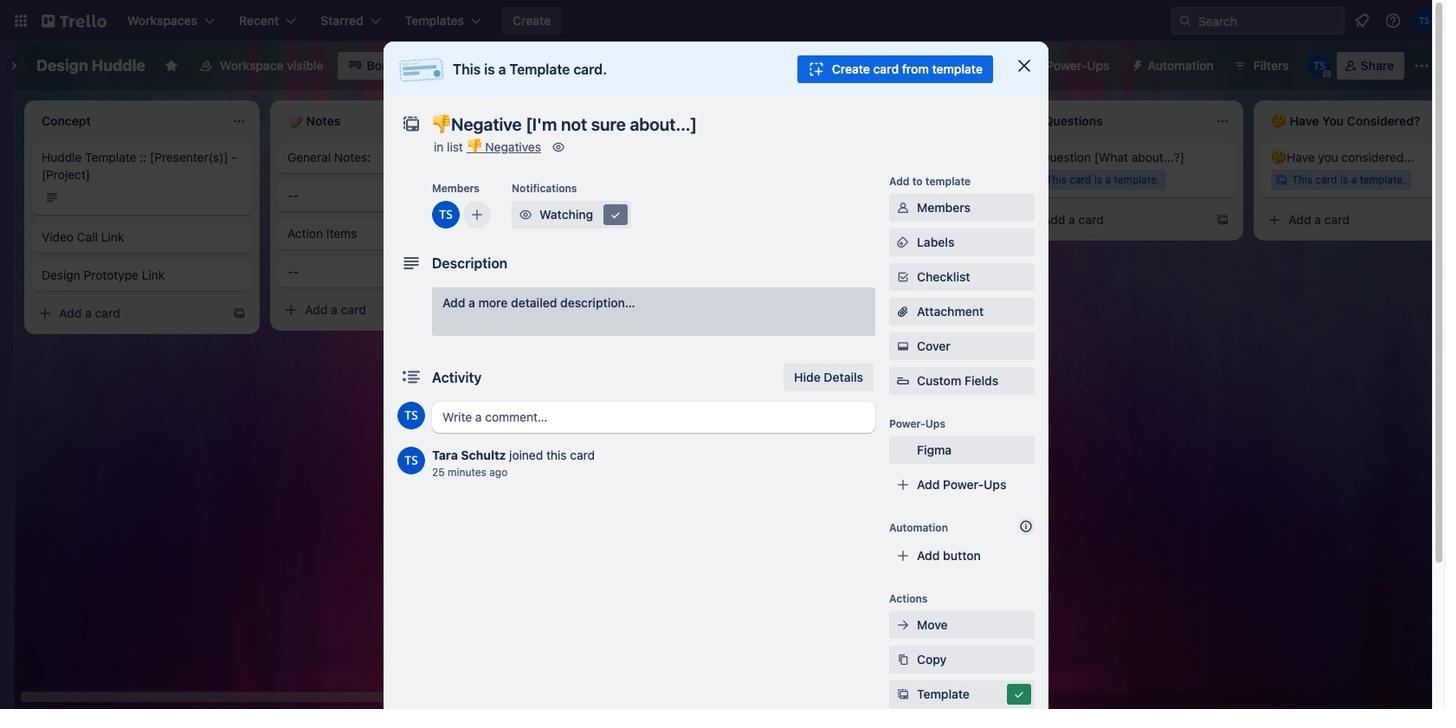 Task type: vqa. For each thing, say whether or not it's contained in the screenshot.
rightmost Kickoff
no



Task type: describe. For each thing, give the bounding box(es) containing it.
in list 👎 negatives
[[434, 139, 541, 154]]

is left to on the right top of page
[[849, 173, 857, 186]]

add button
[[917, 548, 981, 563]]

button
[[943, 548, 981, 563]]

1 -- link from the top
[[288, 187, 489, 204]]

list
[[447, 139, 463, 154]]

copy link
[[890, 646, 1035, 674]]

board for board iq - sign in
[[897, 58, 931, 73]]

video call link
[[42, 230, 124, 244]]

template. for 👍positive [i really liked...]
[[622, 302, 668, 315]]

this is a template card.
[[453, 62, 607, 77]]

add down design prototype link
[[59, 306, 82, 321]]

0 horizontal spatial tara schultz (taraschultz7) image
[[398, 402, 425, 430]]

custom fields
[[917, 373, 999, 388]]

cover link
[[890, 333, 1035, 360]]

sign
[[959, 58, 984, 73]]

huddle template :: [presenter(s)] - [project]
[[42, 150, 237, 182]]

1 horizontal spatial tara schultz (taraschultz7) image
[[963, 170, 984, 191]]

huddle inside huddle template :: [presenter(s)] - [project]
[[42, 150, 82, 165]]

hide details link
[[784, 364, 874, 392]]

a down 🤔have you considered... link
[[1352, 173, 1357, 186]]

add down 🙋question
[[1043, 212, 1066, 227]]

0 horizontal spatial power-
[[890, 418, 926, 431]]

custom
[[917, 373, 962, 388]]

25
[[432, 466, 445, 479]]

visible
[[287, 58, 324, 73]]

sm image for figma
[[895, 442, 912, 459]]

add inside "link"
[[443, 295, 466, 310]]

this card is a template. for 👍positive [i really liked...]
[[554, 302, 668, 315]]

schultz
[[461, 448, 506, 463]]

add to template
[[890, 175, 971, 188]]

add button button
[[890, 542, 1035, 570]]

link for design prototype link
[[142, 268, 165, 282]]

template. for 🙋question [what about...?]
[[1114, 173, 1160, 186]]

checklist link
[[890, 263, 1035, 291]]

a down description…
[[577, 341, 584, 356]]

sm image for cover
[[895, 338, 912, 355]]

add members to card image
[[470, 206, 484, 223]]

card down 🙋question
[[1070, 173, 1092, 186]]

notes:
[[334, 150, 371, 165]]

from
[[902, 62, 929, 76]]

sm image for watching
[[517, 206, 534, 223]]

- inside button
[[950, 58, 956, 73]]

considered...
[[1342, 150, 1415, 165]]

add a card button down [what
[[1015, 206, 1209, 234]]

sm image inside checklist link
[[895, 269, 912, 286]]

actions
[[890, 592, 928, 605]]

create from template… image for add a card button underneath [what
[[1216, 213, 1230, 227]]

[presenter(s)]
[[150, 150, 228, 165]]

a down create button
[[499, 62, 506, 77]]

add a card for add a card button underneath [what
[[1043, 212, 1104, 227]]

[i
[[596, 279, 604, 294]]

you
[[1319, 150, 1339, 165]]

add down add a more detailed description… at the left top of page
[[551, 341, 574, 356]]

labels
[[917, 235, 955, 249]]

general notes: link
[[288, 149, 489, 166]]

members link
[[890, 194, 1035, 222]]

sm image inside members link
[[895, 199, 912, 217]]

primary element
[[0, 0, 1446, 42]]

card inside 'button'
[[874, 62, 899, 76]]

power-ups inside power-ups button
[[1047, 58, 1110, 73]]

1 horizontal spatial template
[[510, 62, 570, 77]]

sm image for template
[[895, 686, 912, 703]]

👎
[[467, 139, 482, 154]]

watching
[[540, 207, 594, 222]]

board link
[[337, 52, 411, 80]]

action
[[288, 226, 323, 241]]

workspace
[[220, 58, 284, 73]]

🙋question [what about...?] link
[[1026, 149, 1227, 166]]

sm image up the notifications on the top left of the page
[[550, 139, 567, 156]]

action items
[[288, 226, 357, 241]]

card inside tara schultz joined this card 25 minutes ago
[[570, 448, 595, 463]]

create from template… image
[[724, 342, 738, 356]]

0 horizontal spatial power-ups
[[890, 418, 946, 431]]

in
[[988, 58, 998, 73]]

to
[[913, 175, 923, 188]]

add a more detailed description… link
[[432, 288, 876, 336]]

filters button
[[1228, 52, 1295, 80]]

card down description…
[[587, 341, 612, 356]]

👍positive [i really liked...] link
[[534, 278, 735, 295]]

design prototype link
[[42, 268, 165, 282]]

🙋question
[[1026, 150, 1091, 165]]

ago
[[490, 466, 508, 479]]

create for create card from template
[[832, 62, 870, 76]]

1 horizontal spatial members
[[917, 200, 971, 215]]

iq
[[935, 58, 947, 73]]

search image
[[1179, 14, 1193, 28]]

cover
[[917, 339, 951, 353]]

is for 👍positive [i really liked...]
[[603, 302, 611, 315]]

sm image for automation
[[1124, 52, 1148, 76]]

[what
[[1095, 150, 1129, 165]]

items
[[326, 226, 357, 241]]

is for 🙋question [what about...?]
[[1095, 173, 1103, 186]]

attachment button
[[890, 298, 1035, 326]]

👍positive [i really liked...]
[[534, 279, 681, 294]]

template inside button
[[917, 687, 970, 702]]

Write a comment text field
[[432, 402, 876, 433]]

sm image inside labels link
[[895, 234, 912, 251]]

add a card for add a card button underneath design prototype link link
[[59, 306, 120, 321]]

custom fields button
[[890, 372, 1035, 390]]

action items link
[[288, 225, 489, 243]]

a down design prototype link
[[85, 306, 92, 321]]

description
[[432, 256, 508, 271]]

huddle template :: [presenter(s)] - [project] link
[[42, 149, 243, 184]]

1 vertical spatial ups
[[926, 418, 946, 431]]

0 notifications image
[[1352, 10, 1373, 31]]

this card is a template. for 🙋question [what about...?]
[[1046, 173, 1160, 186]]

create from template… image for add a card button below action items link
[[478, 303, 492, 317]]

back to home image
[[42, 7, 107, 35]]

board iq - sign in icon image
[[878, 60, 890, 72]]

call
[[77, 230, 98, 244]]

negatives
[[485, 139, 541, 154]]

this for 🤔have you considered...
[[1292, 173, 1313, 186]]

a down 🙋question [what about...?]
[[1106, 173, 1111, 186]]

template inside 'button'
[[932, 62, 983, 76]]

open information menu image
[[1385, 12, 1402, 29]]

🙋question [what about...?]
[[1026, 150, 1185, 165]]

2 vertical spatial tara schultz (taraschultz7) image
[[398, 447, 425, 475]]

copy
[[917, 652, 947, 667]]

add a card button down design prototype link link
[[31, 300, 225, 327]]

2 horizontal spatial tara schultz (taraschultz7) image
[[1415, 10, 1435, 31]]

joined
[[509, 448, 543, 463]]

workspace visible
[[220, 58, 324, 73]]

add left to on the right top of page
[[890, 175, 910, 188]]

a inside "link"
[[469, 295, 475, 310]]

card down 🤔have you considered... in the right of the page
[[1325, 212, 1350, 227]]

a down items
[[331, 302, 338, 317]]

1 horizontal spatial ups
[[984, 477, 1007, 492]]

create from template… image for add a card button underneath design prototype link link
[[232, 307, 246, 321]]

video call link link
[[42, 229, 243, 246]]

card down items
[[341, 302, 366, 317]]

a down really
[[614, 302, 619, 315]]

sm image inside copy link
[[895, 651, 912, 669]]

a left to on the right top of page
[[860, 173, 865, 186]]

minutes
[[448, 466, 487, 479]]

board iq - sign in button
[[868, 52, 1009, 80]]



Task type: locate. For each thing, give the bounding box(es) containing it.
board left iq
[[897, 58, 931, 73]]

add down 🤔have
[[1289, 212, 1312, 227]]

board for board
[[367, 58, 401, 73]]

huddle left star or unstar board image
[[92, 56, 145, 74]]

card
[[874, 62, 899, 76], [824, 173, 846, 186], [1070, 173, 1092, 186], [1316, 173, 1338, 186], [1079, 212, 1104, 227], [1325, 212, 1350, 227], [341, 302, 366, 317], [578, 302, 600, 315], [95, 306, 120, 321], [587, 341, 612, 356], [570, 448, 595, 463]]

ups inside button
[[1087, 58, 1110, 73]]

ups up add button button
[[984, 477, 1007, 492]]

0 vertical spatial design
[[36, 56, 88, 74]]

2 horizontal spatial template
[[917, 687, 970, 702]]

1 vertical spatial template
[[926, 175, 971, 188]]

add a card for add a card button under description…
[[551, 341, 612, 356]]

customize views image
[[420, 57, 437, 74]]

sm image
[[1124, 52, 1148, 76], [517, 206, 534, 223], [895, 338, 912, 355], [895, 442, 912, 459], [895, 617, 912, 634], [895, 686, 912, 703]]

2 vertical spatial template
[[917, 687, 970, 702]]

2 vertical spatial power-
[[943, 477, 984, 492]]

0 vertical spatial power-ups
[[1047, 58, 1110, 73]]

template left ::
[[85, 150, 136, 165]]

template. for 🤔have you considered...
[[1360, 173, 1406, 186]]

sm image left cover on the top
[[895, 338, 912, 355]]

0 horizontal spatial tara schultz (taraschultz7) image
[[398, 447, 425, 475]]

workspace visible button
[[189, 52, 334, 80]]

sm image left figma
[[895, 442, 912, 459]]

tara schultz joined this card 25 minutes ago
[[432, 448, 595, 479]]

design for design huddle
[[36, 56, 88, 74]]

create for create
[[513, 13, 551, 28]]

add a more detailed description…
[[443, 295, 636, 310]]

-- link up action items link
[[288, 187, 489, 204]]

sm image inside 'template' button
[[1011, 686, 1028, 703]]

template. up members link
[[868, 173, 914, 186]]

1 vertical spatial --
[[288, 264, 299, 279]]

👎 negatives link
[[467, 139, 541, 154]]

Board name text field
[[28, 52, 154, 80]]

0 horizontal spatial link
[[101, 230, 124, 244]]

details
[[824, 370, 864, 385]]

template. down considered...
[[1360, 173, 1406, 186]]

a left more
[[469, 295, 475, 310]]

0 horizontal spatial members
[[432, 182, 480, 195]]

power-ups
[[1047, 58, 1110, 73], [890, 418, 946, 431]]

0 vertical spatial --
[[288, 188, 299, 203]]

is right customize views image
[[484, 62, 495, 77]]

sm image for move
[[895, 617, 912, 634]]

create
[[513, 13, 551, 28], [832, 62, 870, 76]]

1 vertical spatial tara schultz (taraschultz7) image
[[432, 201, 460, 229]]

create left the board iq - sign in icon
[[832, 62, 870, 76]]

prototype
[[84, 268, 139, 282]]

add down figma
[[917, 477, 940, 492]]

1 horizontal spatial link
[[142, 268, 165, 282]]

2 vertical spatial ups
[[984, 477, 1007, 492]]

board inside button
[[897, 58, 931, 73]]

this
[[453, 62, 481, 77], [800, 173, 821, 186], [1046, 173, 1067, 186], [1292, 173, 1313, 186], [554, 302, 575, 315]]

design inside design huddle text box
[[36, 56, 88, 74]]

sm image inside watching button
[[607, 206, 625, 223]]

0 horizontal spatial board
[[367, 58, 401, 73]]

sm image inside 'template' button
[[895, 686, 912, 703]]

template button
[[890, 681, 1035, 709]]

create card from template button
[[798, 55, 994, 83]]

1 vertical spatial link
[[142, 268, 165, 282]]

design prototype link link
[[42, 267, 243, 284]]

detailed
[[511, 295, 557, 310]]

0 vertical spatial power-
[[1047, 58, 1087, 73]]

0 horizontal spatial ups
[[926, 418, 946, 431]]

0 vertical spatial tara schultz (taraschultz7) image
[[1415, 10, 1435, 31]]

power- down figma
[[943, 477, 984, 492]]

card.
[[574, 62, 607, 77]]

🤔have
[[1272, 150, 1315, 165]]

👍positive
[[534, 279, 593, 294]]

filters
[[1254, 58, 1290, 73]]

design down back to home image
[[36, 56, 88, 74]]

fields
[[965, 373, 999, 388]]

1 vertical spatial template
[[85, 150, 136, 165]]

card right this on the left bottom of the page
[[570, 448, 595, 463]]

this card is a template.
[[800, 173, 914, 186], [1046, 173, 1160, 186], [1292, 173, 1406, 186], [554, 302, 668, 315]]

sm image down copy link
[[895, 686, 912, 703]]

general
[[288, 150, 331, 165]]

tara schultz (taraschultz7) image
[[1415, 10, 1435, 31], [432, 201, 460, 229], [398, 447, 425, 475]]

this card is a template. for 🤔have you considered...
[[1292, 173, 1406, 186]]

template down create button
[[510, 62, 570, 77]]

create button
[[502, 7, 561, 35]]

add left more
[[443, 295, 466, 310]]

template down copy
[[917, 687, 970, 702]]

add a card down description…
[[551, 341, 612, 356]]

sm image inside "cover" link
[[895, 338, 912, 355]]

0 vertical spatial template
[[510, 62, 570, 77]]

share button
[[1337, 52, 1405, 80]]

1 vertical spatial design
[[42, 268, 80, 282]]

tara schultz (taraschultz7) image
[[1308, 54, 1332, 78], [963, 170, 984, 191], [398, 402, 425, 430]]

0 vertical spatial huddle
[[92, 56, 145, 74]]

tara schultz (taraschultz7) image left 25
[[398, 447, 425, 475]]

0 horizontal spatial create
[[513, 13, 551, 28]]

card down 🙋question [what about...?]
[[1079, 212, 1104, 227]]

this for 👍positive [i really liked...]
[[554, 302, 575, 315]]

1 vertical spatial power-
[[890, 418, 926, 431]]

share
[[1361, 58, 1395, 73]]

add
[[890, 175, 910, 188], [1043, 212, 1066, 227], [1289, 212, 1312, 227], [443, 295, 466, 310], [305, 302, 328, 317], [59, 306, 82, 321], [551, 341, 574, 356], [917, 477, 940, 492], [917, 548, 940, 563]]

sm image left copy
[[895, 651, 912, 669]]

-- down action
[[288, 264, 299, 279]]

link down the video call link link
[[142, 268, 165, 282]]

-- for 2nd -- link
[[288, 264, 299, 279]]

general notes:
[[288, 150, 371, 165]]

ups up figma
[[926, 418, 946, 431]]

members down add to template
[[917, 200, 971, 215]]

sm image down the notifications on the top left of the page
[[517, 206, 534, 223]]

sm image down copy link
[[1011, 686, 1028, 703]]

template.
[[868, 173, 914, 186], [1114, 173, 1160, 186], [1360, 173, 1406, 186], [622, 302, 668, 315]]

template. down 👍positive [i really liked...] link
[[622, 302, 668, 315]]

power- up figma
[[890, 418, 926, 431]]

1 horizontal spatial power-ups
[[1047, 58, 1110, 73]]

huddle up [project]
[[42, 150, 82, 165]]

1 vertical spatial tara schultz (taraschultz7) image
[[963, 170, 984, 191]]

power-
[[1047, 58, 1087, 73], [890, 418, 926, 431], [943, 477, 984, 492]]

is down 🙋question [what about...?]
[[1095, 173, 1103, 186]]

design huddle
[[36, 56, 145, 74]]

1 vertical spatial -- link
[[288, 263, 489, 281]]

card down you
[[1316, 173, 1338, 186]]

figma
[[917, 443, 952, 457]]

a down 🙋question
[[1069, 212, 1076, 227]]

more
[[479, 295, 508, 310]]

sm image inside watching button
[[517, 206, 534, 223]]

-- for second -- link from the bottom
[[288, 188, 299, 203]]

create card from template
[[832, 62, 983, 76]]

attachment
[[917, 304, 984, 319]]

1 vertical spatial create
[[832, 62, 870, 76]]

add a card button down description…
[[523, 335, 717, 363]]

sm image left labels
[[895, 234, 912, 251]]

add a card for add a card button below action items link
[[305, 302, 366, 317]]

board
[[367, 58, 401, 73], [897, 58, 931, 73]]

template up members link
[[926, 175, 971, 188]]

0 vertical spatial tara schultz (taraschultz7) image
[[1308, 54, 1332, 78]]

ups right close dialog image
[[1087, 58, 1110, 73]]

create inside button
[[513, 13, 551, 28]]

template
[[510, 62, 570, 77], [85, 150, 136, 165], [917, 687, 970, 702]]

automation up add button in the bottom of the page
[[890, 521, 948, 534]]

card left to on the right top of page
[[824, 173, 846, 186]]

in
[[434, 139, 444, 154]]

create from template… image
[[970, 213, 984, 227], [1216, 213, 1230, 227], [478, 303, 492, 317], [232, 307, 246, 321]]

design down video
[[42, 268, 80, 282]]

huddle inside text box
[[92, 56, 145, 74]]

really
[[607, 279, 637, 294]]

show menu image
[[1414, 57, 1431, 74]]

add inside button
[[917, 548, 940, 563]]

liked...]
[[640, 279, 681, 294]]

template inside huddle template :: [presenter(s)] - [project]
[[85, 150, 136, 165]]

0 horizontal spatial huddle
[[42, 150, 82, 165]]

card down the prototype in the left of the page
[[95, 306, 120, 321]]

notifications
[[512, 182, 577, 195]]

a down you
[[1315, 212, 1322, 227]]

card down '[i'
[[578, 302, 600, 315]]

board iq - sign in
[[897, 58, 998, 73]]

1 horizontal spatial automation
[[1148, 58, 1214, 73]]

close dialog image
[[1014, 55, 1035, 76]]

power-ups up figma
[[890, 418, 946, 431]]

0 vertical spatial create
[[513, 13, 551, 28]]

add a card for add a card button under 🤔have you considered... link
[[1289, 212, 1350, 227]]

template. down 🙋question [what about...?] link
[[1114, 173, 1160, 186]]

2 horizontal spatial power-
[[1047, 58, 1087, 73]]

star or unstar board image
[[164, 59, 178, 73]]

1 vertical spatial members
[[917, 200, 971, 215]]

sm image right power-ups button
[[1124, 52, 1148, 76]]

- inside huddle template :: [presenter(s)] - [project]
[[231, 150, 237, 165]]

🤔have you considered... link
[[1272, 149, 1446, 166]]

sm image
[[550, 139, 567, 156], [895, 199, 912, 217], [607, 206, 625, 223], [895, 234, 912, 251], [895, 269, 912, 286], [895, 651, 912, 669], [1011, 686, 1028, 703]]

add left button
[[917, 548, 940, 563]]

is down 👍positive [i really liked...]
[[603, 302, 611, 315]]

1 horizontal spatial huddle
[[92, 56, 145, 74]]

link right call
[[101, 230, 124, 244]]

tara schultz (taraschultz7) image left add members to card image on the left top
[[432, 201, 460, 229]]

2 vertical spatial tara schultz (taraschultz7) image
[[398, 402, 425, 430]]

tara
[[432, 448, 458, 463]]

0 horizontal spatial template
[[85, 150, 136, 165]]

sm image inside move link
[[895, 617, 912, 634]]

1 board from the left
[[367, 58, 401, 73]]

0 vertical spatial link
[[101, 230, 124, 244]]

a
[[499, 62, 506, 77], [860, 173, 865, 186], [1106, 173, 1111, 186], [1352, 173, 1357, 186], [1069, 212, 1076, 227], [1315, 212, 1322, 227], [469, 295, 475, 310], [331, 302, 338, 317], [614, 302, 619, 315], [85, 306, 92, 321], [577, 341, 584, 356]]

is for 🤔have you considered...
[[1341, 173, 1349, 186]]

1 vertical spatial huddle
[[42, 150, 82, 165]]

design inside design prototype link link
[[42, 268, 80, 282]]

0 vertical spatial automation
[[1148, 58, 1214, 73]]

1 horizontal spatial board
[[897, 58, 931, 73]]

checklist
[[917, 269, 971, 284]]

board left customize views image
[[367, 58, 401, 73]]

automation down search icon
[[1148, 58, 1214, 73]]

1 horizontal spatial create
[[832, 62, 870, 76]]

add a card button down action items link
[[277, 296, 471, 324]]

ups
[[1087, 58, 1110, 73], [926, 418, 946, 431], [984, 477, 1007, 492]]

1 -- from the top
[[288, 188, 299, 203]]

Search field
[[1193, 8, 1344, 34]]

watching button
[[512, 201, 631, 229]]

2 board from the left
[[897, 58, 931, 73]]

add power-ups
[[917, 477, 1007, 492]]

25 minutes ago link
[[432, 466, 508, 479]]

sm image down add to template
[[895, 199, 912, 217]]

add a card down design prototype link
[[59, 306, 120, 321]]

power-ups button
[[1012, 52, 1121, 80]]

members
[[432, 182, 480, 195], [917, 200, 971, 215]]

template
[[932, 62, 983, 76], [926, 175, 971, 188]]

0 vertical spatial -- link
[[288, 187, 489, 204]]

::
[[140, 150, 147, 165]]

add power-ups link
[[890, 471, 1035, 499]]

1 horizontal spatial tara schultz (taraschultz7) image
[[432, 201, 460, 229]]

add a card button
[[1015, 206, 1209, 234], [1261, 206, 1446, 234], [277, 296, 471, 324], [31, 300, 225, 327], [523, 335, 717, 363]]

0 horizontal spatial automation
[[890, 521, 948, 534]]

1 horizontal spatial power-
[[943, 477, 984, 492]]

design for design prototype link
[[42, 268, 80, 282]]

design
[[36, 56, 88, 74], [42, 268, 80, 282]]

sm image down actions
[[895, 617, 912, 634]]

None text field
[[424, 109, 995, 140]]

is down 🤔have you considered... in the right of the page
[[1341, 173, 1349, 186]]

2 horizontal spatial tara schultz (taraschultz7) image
[[1308, 54, 1332, 78]]

automation inside button
[[1148, 58, 1214, 73]]

link for video call link
[[101, 230, 124, 244]]

add a card down you
[[1289, 212, 1350, 227]]

this for 🙋question [what about...?]
[[1046, 173, 1067, 186]]

sm image inside automation button
[[1124, 52, 1148, 76]]

template left in
[[932, 62, 983, 76]]

2 -- from the top
[[288, 264, 299, 279]]

power- inside button
[[1047, 58, 1087, 73]]

sm image right watching
[[607, 206, 625, 223]]

members up add members to card image on the left top
[[432, 182, 480, 195]]

1 vertical spatial automation
[[890, 521, 948, 534]]

create up this is a template card.
[[513, 13, 551, 28]]

create inside 'button'
[[832, 62, 870, 76]]

card left from
[[874, 62, 899, 76]]

🤔have you considered...
[[1272, 150, 1415, 165]]

power- right close dialog image
[[1047, 58, 1087, 73]]

power-ups right close dialog image
[[1047, 58, 1110, 73]]

link inside design prototype link link
[[142, 268, 165, 282]]

description…
[[561, 295, 636, 310]]

0 vertical spatial template
[[932, 62, 983, 76]]

tara schultz (taraschultz7) image right open information menu image
[[1415, 10, 1435, 31]]

move
[[917, 618, 948, 632]]

add a card down 🙋question
[[1043, 212, 1104, 227]]

this
[[547, 448, 567, 463]]

hide details
[[794, 370, 864, 385]]

add a card button down 🤔have you considered... link
[[1261, 206, 1446, 234]]

add a card down items
[[305, 302, 366, 317]]

2 horizontal spatial ups
[[1087, 58, 1110, 73]]

sm image left the checklist
[[895, 269, 912, 286]]

link inside the video call link link
[[101, 230, 124, 244]]

labels link
[[890, 229, 1035, 256]]

0 vertical spatial members
[[432, 182, 480, 195]]

1 vertical spatial power-ups
[[890, 418, 946, 431]]

-- link down action items link
[[288, 263, 489, 281]]

-- up action
[[288, 188, 299, 203]]

0 vertical spatial ups
[[1087, 58, 1110, 73]]

add down action items on the top left of the page
[[305, 302, 328, 317]]

video
[[42, 230, 74, 244]]

2 -- link from the top
[[288, 263, 489, 281]]

link
[[101, 230, 124, 244], [142, 268, 165, 282]]

add a card
[[1043, 212, 1104, 227], [1289, 212, 1350, 227], [305, 302, 366, 317], [59, 306, 120, 321], [551, 341, 612, 356]]



